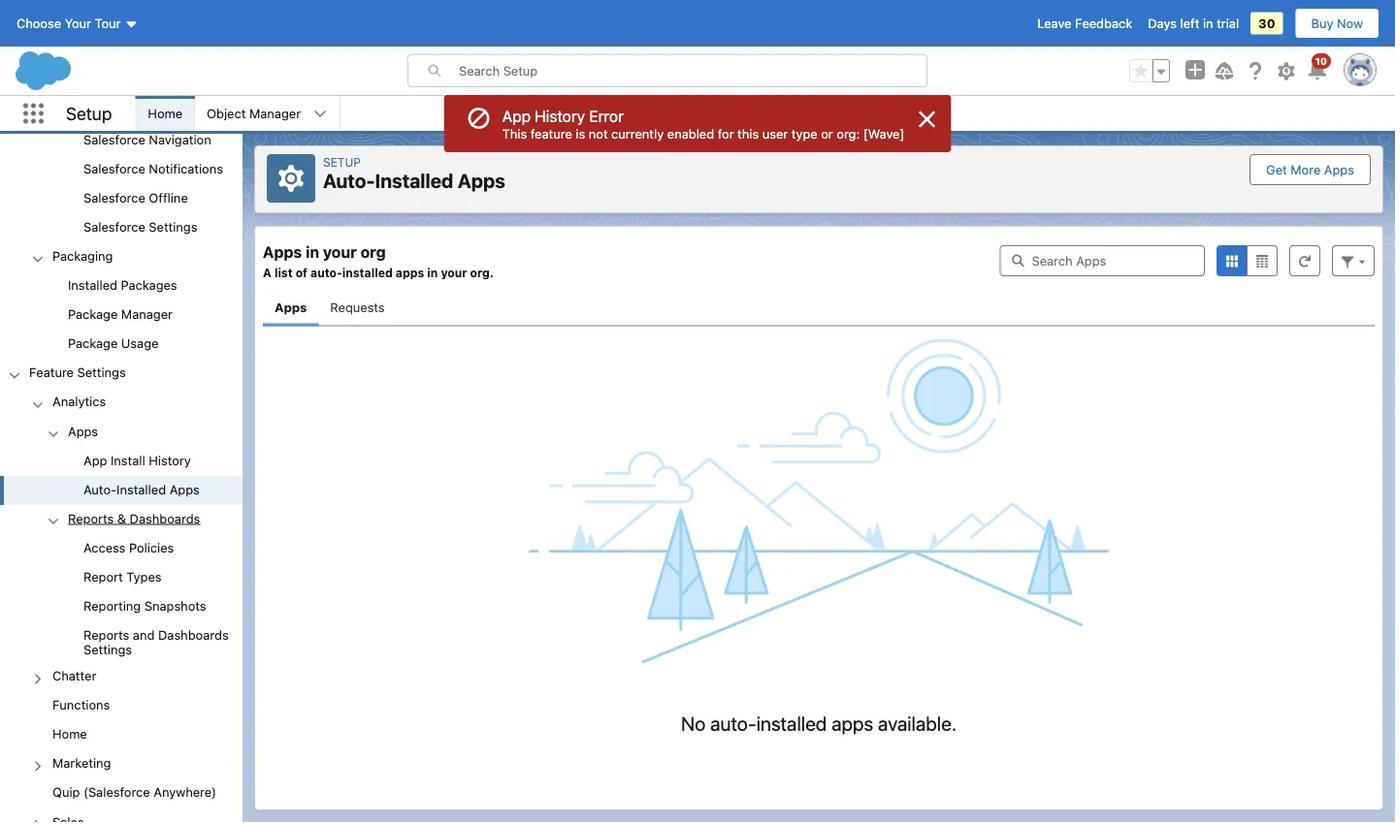 Task type: vqa. For each thing, say whether or not it's contained in the screenshot.
middle Performance
no



Task type: describe. For each thing, give the bounding box(es) containing it.
packaging
[[52, 249, 113, 263]]

quip (salesforce anywhere)
[[52, 785, 216, 800]]

and
[[133, 628, 155, 643]]

apps inside 'setup auto-installed apps'
[[458, 169, 505, 192]]

&
[[117, 511, 126, 526]]

access policies
[[83, 540, 174, 555]]

analytics
[[52, 395, 106, 409]]

history inside the apps tree item
[[149, 453, 191, 467]]

leave feedback
[[1037, 16, 1132, 31]]

chatter
[[52, 669, 96, 683]]

0 vertical spatial apps link
[[275, 288, 307, 326]]

feature settings
[[29, 365, 126, 380]]

buy now
[[1311, 16, 1363, 31]]

report types link
[[83, 570, 162, 587]]

2 horizontal spatial in
[[1203, 16, 1213, 31]]

currently
[[611, 126, 664, 141]]

get more apps button
[[1250, 154, 1371, 185]]

package manager link
[[68, 307, 173, 325]]

packaging link
[[52, 249, 113, 266]]

not
[[589, 126, 608, 141]]

report types
[[83, 570, 162, 584]]

snapshots
[[144, 599, 206, 613]]

10
[[1315, 55, 1327, 66]]

installed packages
[[68, 278, 177, 292]]

requests link
[[330, 288, 385, 326]]

analytics link
[[52, 395, 106, 412]]

salesforce navigation
[[83, 132, 211, 147]]

salesforce for salesforce settings
[[83, 220, 145, 234]]

or
[[821, 126, 833, 141]]

app for install
[[83, 453, 107, 467]]

manager for object manager
[[249, 106, 301, 121]]

leave
[[1037, 16, 1071, 31]]

marketing link
[[52, 756, 111, 774]]

types
[[126, 570, 162, 584]]

salesforce settings link
[[83, 220, 197, 237]]

package usage link
[[68, 336, 159, 354]]

salesforce navigation link
[[83, 132, 211, 150]]

reporting
[[83, 599, 141, 613]]

days left in trial
[[1148, 16, 1239, 31]]

analytics tree item
[[0, 389, 243, 663]]

0 horizontal spatial home link
[[52, 727, 87, 745]]

object manager link
[[195, 96, 312, 131]]

buy
[[1311, 16, 1333, 31]]

notifications
[[149, 161, 223, 176]]

salesforce notifications link
[[83, 161, 223, 179]]

access
[[83, 540, 126, 555]]

apps down analytics "link"
[[68, 424, 98, 438]]

packaging tree item
[[0, 243, 243, 360]]

group containing analytics
[[0, 389, 243, 823]]

feature
[[530, 126, 572, 141]]

of
[[296, 266, 308, 279]]

access policies link
[[83, 540, 174, 558]]

choose your tour button
[[16, 8, 139, 39]]

settings for feature settings
[[77, 365, 126, 380]]

settings for salesforce settings
[[149, 220, 197, 234]]

is
[[576, 126, 585, 141]]

quip (salesforce anywhere) link
[[52, 785, 216, 803]]

salesforce settings
[[83, 220, 197, 234]]

trial
[[1217, 16, 1239, 31]]

auto- inside "apps in your org a list of auto-installed apps in your org."
[[311, 266, 342, 279]]

1 horizontal spatial installed
[[756, 712, 827, 735]]

auto-installed apps link
[[83, 482, 200, 500]]

Search Setup text field
[[459, 55, 926, 86]]

apps down the list
[[275, 300, 307, 314]]

1 vertical spatial auto-
[[710, 712, 756, 735]]

0 horizontal spatial your
[[323, 243, 357, 261]]

app history error this feature is not currently enabled for this user type or org: [wave]
[[502, 107, 905, 141]]

org.
[[470, 266, 494, 279]]

report
[[83, 570, 123, 584]]

reports for reports & dashboards
[[68, 511, 114, 526]]

available.
[[878, 712, 956, 735]]

1 horizontal spatial apps
[[832, 712, 873, 735]]

auto- inside 'setup auto-installed apps'
[[323, 169, 375, 192]]

app for history
[[502, 107, 531, 126]]

reports & dashboards link
[[68, 511, 200, 529]]

package for package manager
[[68, 307, 118, 322]]

feedback
[[1075, 16, 1132, 31]]

quip
[[52, 785, 80, 800]]

salesforce for salesforce offline
[[83, 190, 145, 205]]

org:
[[837, 126, 860, 141]]

1 horizontal spatial your
[[441, 266, 467, 279]]

installed inside "apps in your org a list of auto-installed apps in your org."
[[342, 266, 393, 279]]

your
[[65, 16, 91, 31]]

auto-installed apps tree item
[[0, 476, 243, 505]]

large image
[[915, 108, 938, 131]]

functions link
[[52, 698, 110, 715]]

(salesforce
[[83, 785, 150, 800]]

reports and dashboards settings link
[[83, 628, 243, 657]]

history inside app history error this feature is not currently enabled for this user type or org: [wave]
[[535, 107, 585, 126]]

group containing access policies
[[0, 535, 243, 663]]

setup link
[[323, 155, 361, 169]]

error
[[589, 107, 624, 126]]

installed packages link
[[68, 278, 177, 295]]

get
[[1266, 162, 1287, 177]]

package manager
[[68, 307, 173, 322]]

group containing installed packages
[[0, 272, 243, 360]]

setup for setup
[[66, 103, 112, 124]]

app history error alert dialog
[[444, 95, 951, 152]]

apps inside "apps in your org a list of auto-installed apps in your org."
[[396, 266, 424, 279]]

reporting snapshots link
[[83, 599, 206, 616]]

tour
[[95, 16, 121, 31]]

salesforce notifications
[[83, 161, 223, 176]]

feature settings tree item
[[0, 360, 243, 823]]

apps tree item
[[0, 418, 243, 505]]

this
[[502, 126, 527, 141]]



Task type: locate. For each thing, give the bounding box(es) containing it.
setup
[[66, 103, 112, 124], [323, 155, 361, 169]]

installed
[[375, 169, 453, 192], [68, 278, 117, 292], [116, 482, 166, 497]]

home down functions link
[[52, 727, 87, 742]]

0 vertical spatial package
[[68, 307, 118, 322]]

salesforce down salesforce offline 'link'
[[83, 220, 145, 234]]

now
[[1337, 16, 1363, 31]]

2 salesforce from the top
[[83, 161, 145, 176]]

app install history link
[[83, 453, 191, 470]]

package
[[68, 307, 118, 322], [68, 336, 118, 351]]

in right left
[[1203, 16, 1213, 31]]

choose your tour
[[16, 16, 121, 31]]

apps link inside tree item
[[68, 424, 98, 441]]

app up this
[[502, 107, 531, 126]]

1 horizontal spatial in
[[427, 266, 438, 279]]

apps inside "apps in your org a list of auto-installed apps in your org."
[[263, 243, 302, 261]]

apps in your org a list of auto-installed apps in your org.
[[263, 243, 494, 279]]

auto- right of
[[311, 266, 342, 279]]

reports for reports and dashboards settings
[[83, 628, 129, 643]]

1 vertical spatial reports
[[83, 628, 129, 643]]

1 vertical spatial package
[[68, 336, 118, 351]]

reporting snapshots
[[83, 599, 206, 613]]

1 horizontal spatial app
[[502, 107, 531, 126]]

object manager
[[207, 106, 301, 121]]

0 horizontal spatial apps
[[396, 266, 424, 279]]

offline
[[149, 190, 188, 205]]

app inside app history error this feature is not currently enabled for this user type or org: [wave]
[[502, 107, 531, 126]]

[wave]
[[863, 126, 905, 141]]

choose
[[16, 16, 61, 31]]

1 package from the top
[[68, 307, 118, 322]]

object
[[207, 106, 246, 121]]

0 vertical spatial history
[[535, 107, 585, 126]]

apps up the list
[[263, 243, 302, 261]]

2 package from the top
[[68, 336, 118, 351]]

apps inside the get more apps button
[[1324, 162, 1354, 177]]

installed inside tree item
[[116, 482, 166, 497]]

auto-installed apps
[[83, 482, 200, 497]]

installed down app install history link
[[116, 482, 166, 497]]

apps down app install history link
[[169, 482, 200, 497]]

in up of
[[306, 243, 319, 261]]

1 vertical spatial setup
[[323, 155, 361, 169]]

1 horizontal spatial auto-
[[323, 169, 375, 192]]

1 horizontal spatial manager
[[249, 106, 301, 121]]

leave feedback link
[[1037, 16, 1132, 31]]

home link up marketing
[[52, 727, 87, 745]]

0 horizontal spatial auto-
[[311, 266, 342, 279]]

reports and dashboards settings
[[83, 628, 229, 657]]

1 horizontal spatial apps link
[[275, 288, 307, 326]]

manager for package manager
[[121, 307, 173, 322]]

packages
[[121, 278, 177, 292]]

app inside app install history link
[[83, 453, 107, 467]]

reports inside reports and dashboards settings
[[83, 628, 129, 643]]

for
[[718, 126, 734, 141]]

1 vertical spatial installed
[[756, 712, 827, 735]]

1 horizontal spatial setup
[[323, 155, 361, 169]]

history
[[535, 107, 585, 126], [149, 453, 191, 467]]

marketing
[[52, 756, 111, 771]]

salesforce offline
[[83, 190, 188, 205]]

setup auto-installed apps
[[323, 155, 505, 192]]

30
[[1258, 16, 1275, 31]]

apps right more
[[1324, 162, 1354, 177]]

1 vertical spatial your
[[441, 266, 467, 279]]

a
[[263, 266, 271, 279]]

0 horizontal spatial apps link
[[68, 424, 98, 441]]

app install history
[[83, 453, 191, 467]]

1 vertical spatial apps link
[[68, 424, 98, 441]]

Search Apps search field
[[1000, 245, 1205, 276]]

dashboards down snapshots
[[158, 628, 229, 643]]

get more apps
[[1266, 162, 1354, 177]]

1 vertical spatial app
[[83, 453, 107, 467]]

home inside home "link"
[[148, 106, 183, 121]]

1 vertical spatial apps
[[832, 712, 873, 735]]

1 vertical spatial in
[[306, 243, 319, 261]]

1 vertical spatial dashboards
[[158, 628, 229, 643]]

feature
[[29, 365, 74, 380]]

apps down this
[[458, 169, 505, 192]]

reports & dashboards tree item
[[0, 505, 243, 663]]

history up the auto-installed apps
[[149, 453, 191, 467]]

1 horizontal spatial home link
[[136, 96, 194, 131]]

left
[[1180, 16, 1199, 31]]

1 horizontal spatial history
[[535, 107, 585, 126]]

0 horizontal spatial app
[[83, 453, 107, 467]]

setup for setup auto-installed apps
[[323, 155, 361, 169]]

0 vertical spatial app
[[502, 107, 531, 126]]

group
[[0, 0, 243, 360], [1129, 59, 1170, 82], [0, 97, 243, 243], [1217, 245, 1278, 276], [0, 272, 243, 360], [0, 389, 243, 823], [0, 418, 243, 663], [0, 447, 243, 505], [0, 535, 243, 663]]

salesforce up salesforce settings
[[83, 190, 145, 205]]

package up package usage
[[68, 307, 118, 322]]

this
[[737, 126, 759, 141]]

0 vertical spatial your
[[323, 243, 357, 261]]

0 horizontal spatial setup
[[66, 103, 112, 124]]

installed inside packaging 'tree item'
[[68, 278, 117, 292]]

dashboards inside reports and dashboards settings
[[158, 628, 229, 643]]

0 vertical spatial dashboards
[[130, 511, 200, 526]]

0 vertical spatial setup
[[66, 103, 112, 124]]

your left org
[[323, 243, 357, 261]]

2 vertical spatial in
[[427, 266, 438, 279]]

dashboards up policies
[[130, 511, 200, 526]]

reports down reporting
[[83, 628, 129, 643]]

no
[[681, 712, 706, 735]]

apps link down the list
[[275, 288, 307, 326]]

reports
[[68, 511, 114, 526], [83, 628, 129, 643]]

2 vertical spatial installed
[[116, 482, 166, 497]]

reports left &
[[68, 511, 114, 526]]

0 vertical spatial in
[[1203, 16, 1213, 31]]

org
[[360, 243, 386, 261]]

1 vertical spatial home link
[[52, 727, 87, 745]]

installed down packaging link
[[68, 278, 117, 292]]

group containing app install history
[[0, 447, 243, 505]]

1 horizontal spatial auto-
[[710, 712, 756, 735]]

salesforce for salesforce navigation
[[83, 132, 145, 147]]

installed
[[342, 266, 393, 279], [756, 712, 827, 735]]

group containing apps
[[0, 418, 243, 663]]

0 horizontal spatial in
[[306, 243, 319, 261]]

1 vertical spatial settings
[[77, 365, 126, 380]]

home link
[[136, 96, 194, 131], [52, 727, 87, 745]]

user
[[762, 126, 788, 141]]

installed up org
[[375, 169, 453, 192]]

0 vertical spatial apps
[[396, 266, 424, 279]]

manager down "packages"
[[121, 307, 173, 322]]

your left "org."
[[441, 266, 467, 279]]

0 vertical spatial auto-
[[323, 169, 375, 192]]

0 vertical spatial home
[[148, 106, 183, 121]]

2 vertical spatial settings
[[83, 643, 132, 657]]

0 vertical spatial installed
[[375, 169, 453, 192]]

settings left and on the bottom left of page
[[83, 643, 132, 657]]

reports & dashboards
[[68, 511, 200, 526]]

setup inside 'setup auto-installed apps'
[[323, 155, 361, 169]]

0 vertical spatial settings
[[149, 220, 197, 234]]

1 vertical spatial installed
[[68, 278, 117, 292]]

package for package usage
[[68, 336, 118, 351]]

apps link
[[275, 288, 307, 326], [68, 424, 98, 441]]

1 vertical spatial home
[[52, 727, 87, 742]]

manager inside packaging 'tree item'
[[121, 307, 173, 322]]

in left "org."
[[427, 266, 438, 279]]

salesforce for salesforce notifications
[[83, 161, 145, 176]]

0 horizontal spatial manager
[[121, 307, 173, 322]]

dashboards for reports & dashboards
[[130, 511, 200, 526]]

setup up salesforce navigation
[[66, 103, 112, 124]]

buy now button
[[1295, 8, 1380, 39]]

0 vertical spatial home link
[[136, 96, 194, 131]]

apps inside auto-installed apps link
[[169, 482, 200, 497]]

settings inside reports and dashboards settings
[[83, 643, 132, 657]]

0 vertical spatial reports
[[68, 511, 114, 526]]

requests
[[330, 300, 385, 314]]

type
[[791, 126, 818, 141]]

chatter link
[[52, 669, 96, 686]]

0 vertical spatial manager
[[249, 106, 301, 121]]

0 vertical spatial auto-
[[311, 266, 342, 279]]

1 vertical spatial auto-
[[83, 482, 117, 497]]

auto- inside tree item
[[83, 482, 117, 497]]

apps link down analytics "link"
[[68, 424, 98, 441]]

0 horizontal spatial history
[[149, 453, 191, 467]]

auto- right no
[[710, 712, 756, 735]]

functions
[[52, 698, 110, 712]]

policies
[[129, 540, 174, 555]]

app left install
[[83, 453, 107, 467]]

list
[[274, 266, 293, 279]]

auto- down install
[[83, 482, 117, 497]]

0 horizontal spatial auto-
[[83, 482, 117, 497]]

anywhere)
[[154, 785, 216, 800]]

usage
[[121, 336, 159, 351]]

settings
[[149, 220, 197, 234], [77, 365, 126, 380], [83, 643, 132, 657]]

package up feature settings at the left of page
[[68, 336, 118, 351]]

salesforce up "salesforce offline"
[[83, 161, 145, 176]]

auto- down setup link at the top left
[[323, 169, 375, 192]]

1 vertical spatial manager
[[121, 307, 173, 322]]

10 button
[[1306, 53, 1331, 82]]

install
[[111, 453, 145, 467]]

1 vertical spatial history
[[149, 453, 191, 467]]

history up feature
[[535, 107, 585, 126]]

dashboards for reports and dashboards settings
[[158, 628, 229, 643]]

days
[[1148, 16, 1177, 31]]

more
[[1291, 162, 1321, 177]]

apps left available.
[[832, 712, 873, 735]]

apps
[[1324, 162, 1354, 177], [458, 169, 505, 192], [263, 243, 302, 261], [275, 300, 307, 314], [68, 424, 98, 438], [169, 482, 200, 497]]

0 horizontal spatial installed
[[342, 266, 393, 279]]

package usage
[[68, 336, 159, 351]]

home inside group
[[52, 727, 87, 742]]

1 salesforce from the top
[[83, 132, 145, 147]]

salesforce offline link
[[83, 190, 188, 208]]

0 vertical spatial installed
[[342, 266, 393, 279]]

enabled
[[667, 126, 714, 141]]

1 horizontal spatial home
[[148, 106, 183, 121]]

apps left "org."
[[396, 266, 424, 279]]

navigation
[[149, 132, 211, 147]]

tab list containing apps
[[263, 288, 1375, 326]]

tab list
[[263, 288, 1375, 326]]

home link up "navigation"
[[136, 96, 194, 131]]

salesforce up salesforce notifications
[[83, 132, 145, 147]]

salesforce inside 'link'
[[83, 190, 145, 205]]

manager right object
[[249, 106, 301, 121]]

feature settings link
[[29, 365, 126, 383]]

installed inside 'setup auto-installed apps'
[[375, 169, 453, 192]]

settings down offline
[[149, 220, 197, 234]]

salesforce
[[83, 132, 145, 147], [83, 161, 145, 176], [83, 190, 145, 205], [83, 220, 145, 234]]

0 horizontal spatial home
[[52, 727, 87, 742]]

home up "navigation"
[[148, 106, 183, 121]]

4 salesforce from the top
[[83, 220, 145, 234]]

in
[[1203, 16, 1213, 31], [306, 243, 319, 261], [427, 266, 438, 279]]

3 salesforce from the top
[[83, 190, 145, 205]]

setup up org
[[323, 155, 361, 169]]

settings down package usage link
[[77, 365, 126, 380]]



